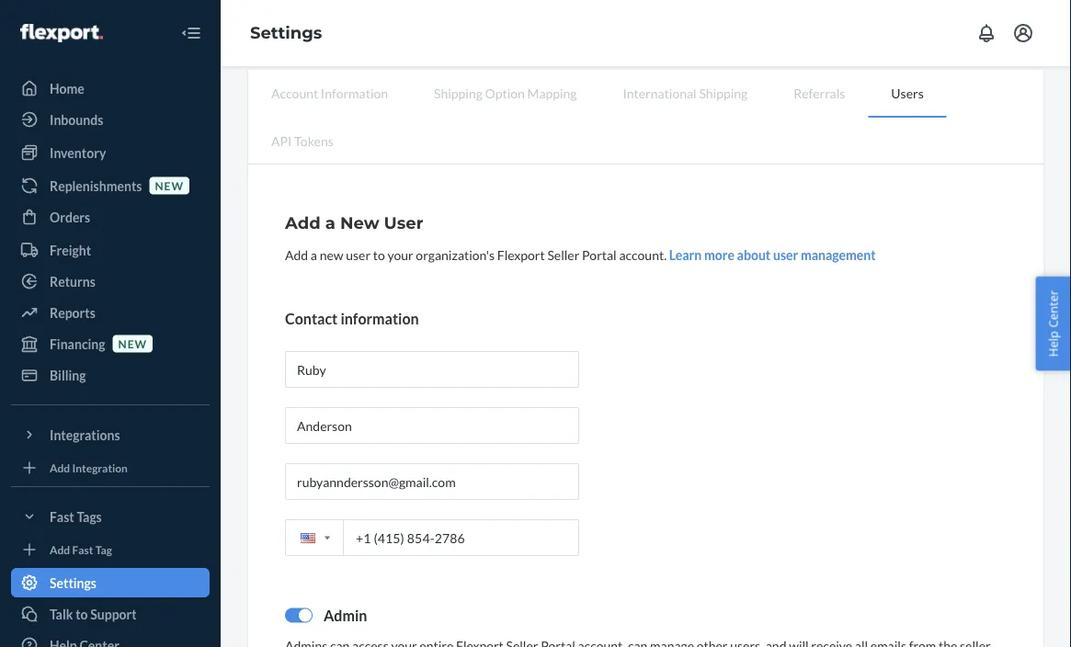 Task type: vqa. For each thing, say whether or not it's contained in the screenshot.
'better.'
no



Task type: locate. For each thing, give the bounding box(es) containing it.
financing
[[50, 336, 105, 352]]

help
[[1045, 331, 1061, 357]]

integrations button
[[11, 420, 210, 450]]

0 horizontal spatial a
[[311, 246, 317, 262]]

1 horizontal spatial shipping
[[699, 85, 748, 100]]

your
[[388, 246, 413, 262]]

option
[[485, 85, 525, 100]]

new down reports "link"
[[118, 337, 147, 350]]

fast left tag
[[72, 543, 93, 556]]

api
[[271, 132, 292, 148]]

organization's
[[416, 246, 495, 262]]

settings up talk
[[50, 575, 97, 591]]

add integration link
[[11, 457, 210, 479]]

1 vertical spatial settings
[[50, 575, 97, 591]]

1 user from the left
[[346, 246, 371, 262]]

fast
[[50, 509, 74, 525], [72, 543, 93, 556]]

new down add a new user
[[320, 246, 343, 262]]

add fast tag
[[50, 543, 112, 556]]

users
[[891, 85, 924, 100]]

admin
[[324, 606, 367, 624]]

1 horizontal spatial a
[[325, 212, 335, 232]]

learn more about user management button
[[669, 245, 876, 263]]

add
[[285, 212, 321, 232], [285, 246, 308, 262], [50, 461, 70, 474], [50, 543, 70, 556]]

shipping right international at right top
[[699, 85, 748, 100]]

united states: + 1 image
[[325, 536, 330, 540]]

settings
[[250, 23, 322, 43], [50, 575, 97, 591]]

talk to support button
[[11, 599, 210, 629]]

settings up account
[[250, 23, 322, 43]]

new
[[155, 179, 184, 192], [320, 246, 343, 262], [118, 337, 147, 350]]

1 horizontal spatial to
[[373, 246, 385, 262]]

shipping left option
[[434, 85, 483, 100]]

2 vertical spatial new
[[118, 337, 147, 350]]

1 vertical spatial to
[[76, 606, 88, 622]]

user
[[346, 246, 371, 262], [773, 246, 798, 262]]

2 horizontal spatial new
[[320, 246, 343, 262]]

1 horizontal spatial user
[[773, 246, 798, 262]]

0 horizontal spatial user
[[346, 246, 371, 262]]

1 (702) 123-4567 telephone field
[[285, 519, 579, 556]]

a left the new
[[325, 212, 335, 232]]

Last Name text field
[[285, 407, 579, 444]]

freight
[[50, 242, 91, 258]]

replenishments
[[50, 178, 142, 194]]

1 horizontal spatial settings link
[[250, 23, 322, 43]]

contact
[[285, 309, 338, 327]]

to inside button
[[76, 606, 88, 622]]

new up orders link
[[155, 179, 184, 192]]

add left integration at the left of the page
[[50, 461, 70, 474]]

settings link
[[250, 23, 322, 43], [11, 568, 210, 598]]

user down the new
[[346, 246, 371, 262]]

user
[[384, 212, 423, 232]]

tab list
[[248, 69, 1044, 164]]

0 vertical spatial fast
[[50, 509, 74, 525]]

integrations
[[50, 427, 120, 443]]

to right talk
[[76, 606, 88, 622]]

0 horizontal spatial to
[[76, 606, 88, 622]]

referrals tab
[[771, 69, 868, 115]]

1 vertical spatial a
[[311, 246, 317, 262]]

a for new
[[311, 246, 317, 262]]

tag
[[95, 543, 112, 556]]

referrals
[[794, 85, 845, 100]]

1 horizontal spatial new
[[155, 179, 184, 192]]

settings link up talk to support button on the bottom left of the page
[[11, 568, 210, 598]]

portal
[[582, 246, 617, 262]]

0 vertical spatial settings
[[250, 23, 322, 43]]

fast left tags
[[50, 509, 74, 525]]

talk to support
[[50, 606, 137, 622]]

add down fast tags at the bottom of page
[[50, 543, 70, 556]]

0 horizontal spatial settings link
[[11, 568, 210, 598]]

tags
[[77, 509, 102, 525]]

add up contact
[[285, 246, 308, 262]]

account.
[[619, 246, 667, 262]]

to
[[373, 246, 385, 262], [76, 606, 88, 622]]

0 vertical spatial new
[[155, 179, 184, 192]]

contact information
[[285, 309, 419, 327]]

1 vertical spatial settings link
[[11, 568, 210, 598]]

shipping option mapping
[[434, 85, 577, 100]]

returns
[[50, 274, 95, 289]]

home
[[50, 80, 84, 96]]

add a new user to your organization's flexport seller portal account. learn more about user management
[[285, 246, 876, 262]]

shipping
[[434, 85, 483, 100], [699, 85, 748, 100]]

a down add a new user
[[311, 246, 317, 262]]

a
[[325, 212, 335, 232], [311, 246, 317, 262]]

0 vertical spatial a
[[325, 212, 335, 232]]

add for add a new user
[[285, 212, 321, 232]]

help center button
[[1036, 276, 1071, 371]]

settings link up account
[[250, 23, 322, 43]]

close navigation image
[[180, 22, 202, 44]]

information
[[341, 309, 419, 327]]

about
[[737, 246, 771, 262]]

api tokens tab
[[248, 117, 357, 163]]

reports
[[50, 305, 95, 320]]

0 horizontal spatial new
[[118, 337, 147, 350]]

inventory link
[[11, 138, 210, 167]]

add left the new
[[285, 212, 321, 232]]

users tab
[[868, 69, 947, 117]]

1 shipping from the left
[[434, 85, 483, 100]]

2 shipping from the left
[[699, 85, 748, 100]]

add a new user
[[285, 212, 423, 232]]

0 vertical spatial to
[[373, 246, 385, 262]]

to left your
[[373, 246, 385, 262]]

add for add integration
[[50, 461, 70, 474]]

orders link
[[11, 202, 210, 232]]

0 horizontal spatial shipping
[[434, 85, 483, 100]]

user right about
[[773, 246, 798, 262]]



Task type: describe. For each thing, give the bounding box(es) containing it.
information
[[321, 85, 388, 100]]

tab list containing account information
[[248, 69, 1044, 164]]

Email text field
[[285, 463, 579, 500]]

mapping
[[527, 85, 577, 100]]

billing
[[50, 367, 86, 383]]

center
[[1045, 290, 1061, 328]]

integration
[[72, 461, 128, 474]]

0 horizontal spatial settings
[[50, 575, 97, 591]]

1 vertical spatial new
[[320, 246, 343, 262]]

account information
[[271, 85, 388, 100]]

seller
[[547, 246, 580, 262]]

a for new
[[325, 212, 335, 232]]

fast inside dropdown button
[[50, 509, 74, 525]]

international shipping tab
[[600, 69, 771, 115]]

add fast tag link
[[11, 539, 210, 561]]

inbounds link
[[11, 105, 210, 134]]

api tokens
[[271, 132, 334, 148]]

more
[[704, 246, 735, 262]]

shipping option mapping tab
[[411, 69, 600, 115]]

inventory
[[50, 145, 106, 160]]

international
[[623, 85, 697, 100]]

0 vertical spatial settings link
[[250, 23, 322, 43]]

management
[[801, 246, 876, 262]]

new for financing
[[118, 337, 147, 350]]

1 horizontal spatial settings
[[250, 23, 322, 43]]

international shipping
[[623, 85, 748, 100]]

help center
[[1045, 290, 1061, 357]]

new
[[340, 212, 379, 232]]

1 vertical spatial fast
[[72, 543, 93, 556]]

freight link
[[11, 235, 210, 265]]

account
[[271, 85, 318, 100]]

account information tab
[[248, 69, 411, 115]]

home link
[[11, 74, 210, 103]]

fast tags
[[50, 509, 102, 525]]

inbounds
[[50, 112, 103, 127]]

billing link
[[11, 360, 210, 390]]

support
[[90, 606, 137, 622]]

flexport logo image
[[20, 24, 103, 42]]

talk
[[50, 606, 73, 622]]

learn
[[669, 246, 702, 262]]

open account menu image
[[1012, 22, 1034, 44]]

new for replenishments
[[155, 179, 184, 192]]

orders
[[50, 209, 90, 225]]

add integration
[[50, 461, 128, 474]]

2 user from the left
[[773, 246, 798, 262]]

flexport
[[497, 246, 545, 262]]

add for add a new user to your organization's flexport seller portal account. learn more about user management
[[285, 246, 308, 262]]

tokens
[[294, 132, 334, 148]]

open notifications image
[[976, 22, 998, 44]]

First Name text field
[[285, 351, 579, 387]]

add for add fast tag
[[50, 543, 70, 556]]

returns link
[[11, 267, 210, 296]]

reports link
[[11, 298, 210, 327]]

fast tags button
[[11, 502, 210, 531]]



